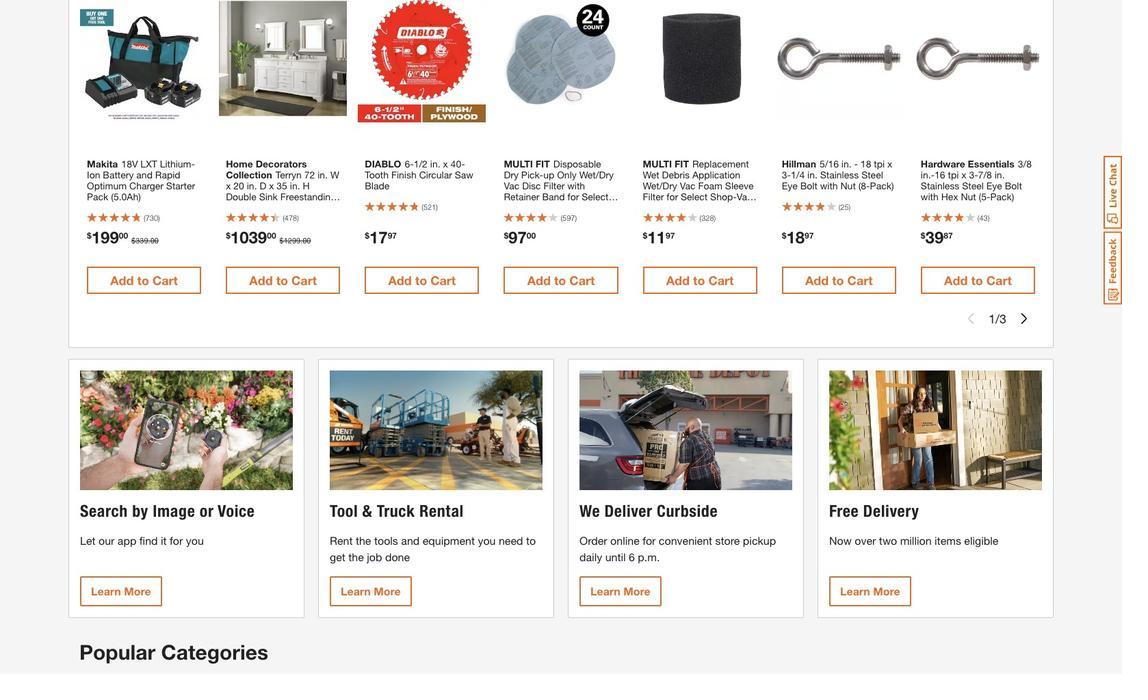 Task type: vqa. For each thing, say whether or not it's contained in the screenshot.


Task type: describe. For each thing, give the bounding box(es) containing it.
search by image or voice
[[80, 501, 255, 521]]

4 more from the left
[[873, 585, 900, 598]]

4 learn more from the left
[[840, 585, 900, 598]]

rental
[[419, 501, 464, 521]]

97 for 11
[[666, 230, 675, 241]]

add for 39
[[944, 273, 968, 288]]

bolt inside "5/16 in. - 18 tpi x 3-1/4 in. stainless steel eye bolt with nut (8-pack)"
[[800, 180, 817, 192]]

vac down disc
[[530, 202, 546, 213]]

online
[[610, 534, 640, 547]]

hex
[[941, 191, 958, 203]]

43
[[979, 213, 988, 222]]

to for 5/16 in. - 18 tpi x 3-1/4 in. stainless steel eye bolt with nut (8-pack)
[[832, 273, 844, 288]]

we deliver curbside image
[[579, 371, 792, 491]]

popular
[[79, 640, 155, 665]]

97 down "retainer"
[[508, 228, 527, 247]]

home decorators collection
[[226, 158, 307, 181]]

learn more for truck
[[341, 585, 401, 598]]

add for 18
[[805, 273, 829, 288]]

million
[[900, 534, 932, 547]]

add for 11
[[666, 273, 690, 288]]

up
[[543, 169, 554, 181]]

. for 1039
[[300, 236, 303, 245]]

nut for 39
[[961, 191, 976, 203]]

00 for 199
[[119, 230, 128, 241]]

starter
[[166, 180, 195, 192]]

6-
[[405, 158, 414, 170]]

our
[[98, 534, 115, 547]]

vac down application at the top right
[[737, 191, 752, 203]]

tpi inside 3/8 in.-16 tpi x 3-7/8 in. stainless steel eye bolt with hex nut (5-pack)
[[948, 169, 959, 181]]

5/16
[[820, 158, 839, 170]]

learn more link for truck
[[330, 577, 412, 607]]

328
[[701, 213, 714, 222]]

with inside the disposable dry pick-up only wet/dry vac disc filter with retainer band for select shop-vac brand shop vacuums (24-pack)
[[567, 180, 585, 192]]

multi fit for 11
[[643, 158, 689, 170]]

pack) inside the disposable dry pick-up only wet/dry vac disc filter with retainer band for select shop-vac brand shop vacuums (24-pack)
[[563, 213, 587, 224]]

order online for convenient store pickup daily until 6 p.m.
[[579, 534, 776, 564]]

1/4
[[791, 169, 805, 181]]

rent
[[330, 534, 353, 547]]

. for 199
[[148, 236, 150, 245]]

4 learn more link from the left
[[829, 577, 911, 607]]

( for 39
[[978, 213, 979, 222]]

1 cart from the left
[[152, 273, 178, 288]]

done
[[385, 551, 410, 564]]

339
[[136, 236, 148, 245]]

learn more for curbside
[[590, 585, 650, 598]]

stone
[[304, 213, 329, 224]]

steel inside 3/8 in.-16 tpi x 3-7/8 in. stainless steel eye bolt with hex nut (5-pack)
[[962, 180, 984, 192]]

lithium-
[[160, 158, 195, 170]]

00 right 1299
[[303, 236, 311, 245]]

5/16 in. - 18 tpi x 3-1/4 in. stainless steel eye bolt with nut (8-pack) image
[[775, 0, 903, 122]]

pack) inside replacement wet debris application wet/dry vac foam sleeve filter for select shop-vac brand shop vacuums (1- pack)
[[643, 213, 667, 224]]

add to cart for 97
[[527, 273, 595, 288]]

( 25 )
[[839, 203, 851, 211]]

items
[[935, 534, 961, 547]]

(5-
[[979, 191, 990, 203]]

1 add from the left
[[110, 273, 134, 288]]

it
[[161, 534, 167, 547]]

add for 97
[[527, 273, 551, 288]]

or
[[200, 501, 214, 521]]

rent the tools and equipment you need to get the job done
[[330, 534, 536, 564]]

search by image or voice image
[[80, 371, 293, 491]]

terryn 72 in. w x 20 in. d x 35 in. h double sink freestanding bath vanity in white with white engineered stone top image
[[219, 0, 347, 122]]

disposable
[[553, 158, 601, 170]]

add to cart for 18
[[805, 273, 873, 288]]

disposable dry pick-up only wet/dry vac disc filter with retainer band for select shop-vac brand shop vacuums (24-pack)
[[504, 158, 614, 224]]

select inside replacement wet debris application wet/dry vac foam sleeve filter for select shop-vac brand shop vacuums (1- pack)
[[681, 191, 708, 203]]

11
[[647, 228, 666, 247]]

add to cart for 39
[[944, 273, 1012, 288]]

25
[[840, 203, 849, 211]]

wet
[[643, 169, 659, 181]]

sleeve
[[725, 180, 754, 192]]

35
[[277, 180, 287, 192]]

until
[[605, 551, 626, 564]]

in. left h
[[290, 180, 300, 192]]

brand inside the disposable dry pick-up only wet/dry vac disc filter with retainer band for select shop-vac brand shop vacuums (24-pack)
[[549, 202, 574, 213]]

$ 18 97
[[782, 228, 814, 247]]

curbside
[[657, 501, 718, 521]]

) for 11
[[714, 213, 716, 222]]

3/8 in.-16 tpi x 3-7/8 in. stainless steel eye bolt with hex nut (5-pack) image
[[914, 0, 1042, 122]]

eye inside "5/16 in. - 18 tpi x 3-1/4 in. stainless steel eye bolt with nut (8-pack)"
[[782, 180, 798, 192]]

x right d
[[269, 180, 274, 192]]

( 43 )
[[978, 213, 990, 222]]

2 add to cart button from the left
[[226, 267, 340, 294]]

this is the first slide image
[[965, 313, 976, 324]]

in. left w
[[318, 169, 328, 181]]

$ for 11
[[643, 230, 647, 241]]

1 horizontal spatial white
[[287, 202, 312, 213]]

lxt
[[140, 158, 157, 170]]

) for 17
[[436, 203, 438, 211]]

2 add to cart from the left
[[249, 273, 317, 288]]

bolt inside 3/8 in.-16 tpi x 3-7/8 in. stainless steel eye bolt with hex nut (5-pack)
[[1005, 180, 1022, 192]]

0 horizontal spatial white
[[226, 213, 250, 224]]

add to cart for 11
[[666, 273, 734, 288]]

replacement wet debris application wet/dry vac foam sleeve filter for select shop-vac brand shop vacuums (1- pack)
[[643, 158, 754, 224]]

app
[[118, 534, 136, 547]]

more for truck
[[374, 585, 401, 598]]

tpi inside "5/16 in. - 18 tpi x 3-1/4 in. stainless steel eye bolt with nut (8-pack)"
[[874, 158, 885, 170]]

filter for 11
[[643, 191, 664, 203]]

decorators
[[256, 158, 307, 170]]

1
[[989, 311, 995, 326]]

more for image
[[124, 585, 151, 598]]

saw
[[455, 169, 473, 181]]

now
[[829, 534, 852, 547]]

18 inside "5/16 in. - 18 tpi x 3-1/4 in. stainless steel eye bolt with nut (8-pack)"
[[861, 158, 871, 170]]

for inside the disposable dry pick-up only wet/dry vac disc filter with retainer band for select shop-vac brand shop vacuums (24-pack)
[[568, 191, 579, 203]]

cart for 39
[[986, 273, 1012, 288]]

circular
[[419, 169, 452, 181]]

( for 11
[[700, 213, 701, 222]]

multi for 97
[[504, 158, 533, 170]]

) down charger
[[158, 213, 160, 222]]

finish
[[391, 169, 416, 181]]

to for disposable dry pick-up only wet/dry vac disc filter with retainer band for select shop-vac brand shop vacuums (24-pack)
[[554, 273, 566, 288]]

$ for 18
[[782, 230, 786, 241]]

you inside rent the tools and equipment you need to get the job done
[[478, 534, 496, 547]]

2 add from the left
[[249, 273, 273, 288]]

$ for 97
[[504, 230, 508, 241]]

now over two million items eligible
[[829, 534, 998, 547]]

97 for 18
[[805, 230, 814, 241]]

$ 199 00 $ 339 . 00
[[87, 228, 159, 247]]

we
[[579, 501, 600, 521]]

&
[[362, 501, 372, 521]]

add to cart for 17
[[388, 273, 456, 288]]

and inside rent the tools and equipment you need to get the job done
[[401, 534, 420, 547]]

$ 11 97
[[643, 228, 675, 247]]

cart for 18
[[847, 273, 873, 288]]

vac left foam
[[680, 180, 695, 192]]

$ for 17
[[365, 230, 369, 241]]

x inside "5/16 in. - 18 tpi x 3-1/4 in. stainless steel eye bolt with nut (8-pack)"
[[887, 158, 892, 170]]

learn more link for image
[[80, 577, 162, 607]]

select inside the disposable dry pick-up only wet/dry vac disc filter with retainer band for select shop-vac brand shop vacuums (24-pack)
[[582, 191, 608, 203]]

fit for 97
[[536, 158, 550, 170]]

h
[[303, 180, 310, 192]]

terryn
[[276, 169, 302, 181]]

shop inside replacement wet debris application wet/dry vac foam sleeve filter for select shop-vac brand shop vacuums (1- pack)
[[671, 202, 694, 213]]

blade
[[365, 180, 390, 192]]

delivery
[[863, 501, 919, 521]]

hardware essentials
[[921, 158, 1014, 170]]

pack
[[87, 191, 108, 203]]

to for 3/8 in.-16 tpi x 3-7/8 in. stainless steel eye bolt with hex nut (5-pack)
[[971, 273, 983, 288]]

in. inside 6-1/2 in. x 40- tooth finish circular saw blade
[[430, 158, 440, 170]]

double
[[226, 191, 256, 203]]

by
[[132, 501, 148, 521]]

199
[[91, 228, 119, 247]]

(5.0ah)
[[111, 191, 141, 203]]

-
[[854, 158, 858, 170]]

bath
[[226, 202, 246, 213]]

wet/dry inside the disposable dry pick-up only wet/dry vac disc filter with retainer band for select shop-vac brand shop vacuums (24-pack)
[[579, 169, 614, 181]]

add for 17
[[388, 273, 412, 288]]

brand inside replacement wet debris application wet/dry vac foam sleeve filter for select shop-vac brand shop vacuums (1- pack)
[[643, 202, 669, 213]]

let our app find it for you
[[80, 534, 204, 547]]

( for 97
[[561, 213, 562, 222]]

replacement wet debris application wet/dry vac foam sleeve filter for select shop-vac brand shop vacuums (1-pack) image
[[636, 0, 764, 122]]

1 add to cart from the left
[[110, 273, 178, 288]]

disposable dry pick-up only wet/dry vac disc filter with retainer band for select shop-vac brand shop vacuums (24-pack) image
[[497, 0, 625, 122]]

job
[[367, 551, 382, 564]]

get
[[330, 551, 345, 564]]

(8-
[[858, 180, 870, 192]]

order
[[579, 534, 607, 547]]

popular categories
[[79, 640, 268, 665]]

shop- inside replacement wet debris application wet/dry vac foam sleeve filter for select shop-vac brand shop vacuums (1- pack)
[[710, 191, 737, 203]]

only
[[557, 169, 577, 181]]

retainer
[[504, 191, 539, 203]]

two
[[879, 534, 897, 547]]

daily
[[579, 551, 602, 564]]

3/8
[[1018, 158, 1032, 170]]



Task type: locate. For each thing, give the bounding box(es) containing it.
application
[[692, 169, 740, 181]]

1 horizontal spatial and
[[401, 534, 420, 547]]

white right in
[[287, 202, 312, 213]]

select down disposable
[[582, 191, 608, 203]]

for inside order online for convenient store pickup daily until 6 p.m.
[[643, 534, 656, 547]]

shop- down application at the top right
[[710, 191, 737, 203]]

add to cart down 1299
[[249, 273, 317, 288]]

97 down "blade"
[[388, 230, 397, 241]]

) for 97
[[575, 213, 577, 222]]

4 learn from the left
[[840, 585, 870, 598]]

1/2
[[414, 158, 428, 170]]

add to cart button up this is the first slide image
[[921, 267, 1035, 294]]

1 horizontal spatial stainless
[[921, 180, 959, 192]]

in
[[277, 202, 284, 213]]

3- inside "5/16 in. - 18 tpi x 3-1/4 in. stainless steel eye bolt with nut (8-pack)"
[[782, 169, 791, 181]]

bolt
[[800, 180, 817, 192], [1005, 180, 1022, 192]]

multi left application at the top right
[[643, 158, 672, 170]]

steel right -
[[861, 169, 883, 181]]

equipment
[[423, 534, 475, 547]]

(24-
[[546, 213, 563, 224]]

1 multi fit from the left
[[504, 158, 550, 170]]

87
[[944, 230, 953, 241]]

0 horizontal spatial vacuums
[[504, 213, 543, 224]]

6 add to cart from the left
[[805, 273, 873, 288]]

) for 39
[[988, 213, 990, 222]]

for right band
[[568, 191, 579, 203]]

add down $ 1039 00 $ 1299 . 00
[[249, 273, 273, 288]]

add to cart button down 1299
[[226, 267, 340, 294]]

shop inside the disposable dry pick-up only wet/dry vac disc filter with retainer band for select shop-vac brand shop vacuums (24-pack)
[[577, 202, 600, 213]]

97 inside $ 18 97
[[805, 230, 814, 241]]

1 horizontal spatial vacuums
[[697, 202, 736, 213]]

0 horizontal spatial steel
[[861, 169, 883, 181]]

00 left 339
[[119, 230, 128, 241]]

convenient
[[659, 534, 712, 547]]

steel down hardware essentials
[[962, 180, 984, 192]]

3
[[1000, 311, 1006, 326]]

2 learn from the left
[[341, 585, 371, 598]]

tool & truck rental image
[[330, 371, 543, 491]]

pack) inside 3/8 in.-16 tpi x 3-7/8 in. stainless steel eye bolt with hex nut (5-pack)
[[990, 191, 1014, 203]]

add down $ 199 00 $ 339 . 00 at the left of the page
[[110, 273, 134, 288]]

categories
[[161, 640, 268, 665]]

with inside terryn 72 in. w x 20 in. d x 35 in. h double sink freestanding bath vanity in white with white engineered stone top
[[314, 202, 332, 213]]

97 down 1/4
[[805, 230, 814, 241]]

free delivery
[[829, 501, 919, 521]]

1 horizontal spatial wet/dry
[[643, 180, 677, 192]]

0 horizontal spatial 18
[[786, 228, 805, 247]]

x left '7/8'
[[961, 169, 966, 181]]

stainless down "hardware"
[[921, 180, 959, 192]]

to for replacement wet debris application wet/dry vac foam sleeve filter for select shop-vac brand shop vacuums (1- pack)
[[693, 273, 705, 288]]

6-1/2 in. x 40-tooth finish circular saw blade image
[[358, 0, 486, 122]]

4 add from the left
[[527, 273, 551, 288]]

2 learn more link from the left
[[330, 577, 412, 607]]

. inside $ 1039 00 $ 1299 . 00
[[300, 236, 303, 245]]

with inside 3/8 in.-16 tpi x 3-7/8 in. stainless steel eye bolt with hex nut (5-pack)
[[921, 191, 939, 203]]

more
[[124, 585, 151, 598], [374, 585, 401, 598], [623, 585, 650, 598], [873, 585, 900, 598]]

( for 18
[[839, 203, 840, 211]]

3 add to cart from the left
[[388, 273, 456, 288]]

1 brand from the left
[[549, 202, 574, 213]]

eye down the hillman
[[782, 180, 798, 192]]

next slide image
[[1019, 313, 1030, 324]]

97
[[508, 228, 527, 247], [388, 230, 397, 241], [666, 230, 675, 241], [805, 230, 814, 241]]

$ 1039 00 $ 1299 . 00
[[226, 228, 311, 247]]

stainless inside 3/8 in.-16 tpi x 3-7/8 in. stainless steel eye bolt with hex nut (5-pack)
[[921, 180, 959, 192]]

2 shop from the left
[[671, 202, 694, 213]]

1 / 3
[[989, 311, 1006, 326]]

x inside 3/8 in.-16 tpi x 3-7/8 in. stainless steel eye bolt with hex nut (5-pack)
[[961, 169, 966, 181]]

filter inside the disposable dry pick-up only wet/dry vac disc filter with retainer band for select shop-vac brand shop vacuums (24-pack)
[[544, 180, 565, 192]]

0 horizontal spatial wet/dry
[[579, 169, 614, 181]]

( 521 )
[[422, 203, 438, 211]]

add to cart down $ 17 97
[[388, 273, 456, 288]]

7 add to cart button from the left
[[921, 267, 1035, 294]]

$ inside $ 97 00
[[504, 230, 508, 241]]

2 . from the left
[[300, 236, 303, 245]]

1 vertical spatial and
[[401, 534, 420, 547]]

2 3- from the left
[[969, 169, 978, 181]]

0 horizontal spatial you
[[186, 534, 204, 547]]

00 for 1039
[[267, 230, 276, 241]]

2 multi from the left
[[643, 158, 672, 170]]

1 horizontal spatial eye
[[986, 180, 1002, 192]]

nut left (5-
[[961, 191, 976, 203]]

the up the job
[[356, 534, 371, 547]]

in. left d
[[247, 180, 257, 192]]

w
[[330, 169, 339, 181]]

stainless
[[820, 169, 859, 181], [921, 180, 959, 192]]

0 horizontal spatial filter
[[544, 180, 565, 192]]

1 eye from the left
[[782, 180, 798, 192]]

3 learn from the left
[[590, 585, 620, 598]]

(1-
[[739, 202, 750, 213]]

$ for 39
[[921, 230, 925, 241]]

1 horizontal spatial multi
[[643, 158, 672, 170]]

more for curbside
[[623, 585, 650, 598]]

learn more
[[91, 585, 151, 598], [341, 585, 401, 598], [590, 585, 650, 598], [840, 585, 900, 598]]

over
[[855, 534, 876, 547]]

7 cart from the left
[[986, 273, 1012, 288]]

terryn 72 in. w x 20 in. d x 35 in. h double sink freestanding bath vanity in white with white engineered stone top
[[226, 169, 339, 235]]

( for 17
[[422, 203, 423, 211]]

tooth
[[365, 169, 389, 181]]

live chat image
[[1104, 156, 1122, 229]]

ion
[[87, 169, 100, 181]]

filter for 97
[[544, 180, 565, 192]]

$ for 199
[[87, 230, 91, 241]]

3 learn more link from the left
[[579, 577, 661, 607]]

tpi
[[874, 158, 885, 170], [948, 169, 959, 181]]

x inside 6-1/2 in. x 40- tooth finish circular saw blade
[[443, 158, 448, 170]]

3 cart from the left
[[430, 273, 456, 288]]

0 horizontal spatial 3-
[[782, 169, 791, 181]]

collection
[[226, 169, 272, 181]]

7 add to cart from the left
[[944, 273, 1012, 288]]

1 horizontal spatial select
[[681, 191, 708, 203]]

2 multi fit from the left
[[643, 158, 689, 170]]

add to cart button for 17
[[365, 267, 479, 294]]

foam
[[698, 180, 722, 192]]

and left rapid
[[136, 169, 153, 181]]

cart for 11
[[708, 273, 734, 288]]

0 vertical spatial and
[[136, 169, 153, 181]]

filter
[[544, 180, 565, 192], [643, 191, 664, 203]]

1 shop from the left
[[577, 202, 600, 213]]

learn more for image
[[91, 585, 151, 598]]

40-
[[451, 158, 465, 170]]

2 fit from the left
[[675, 158, 689, 170]]

to for 6-1/2 in. x 40- tooth finish circular saw blade
[[415, 273, 427, 288]]

00 down "retainer"
[[527, 230, 536, 241]]

sink
[[259, 191, 278, 203]]

.
[[148, 236, 150, 245], [300, 236, 303, 245]]

3 add to cart button from the left
[[365, 267, 479, 294]]

to for terryn 72 in. w x 20 in. d x 35 in. h double sink freestanding bath vanity in white with white engineered stone top
[[276, 273, 288, 288]]

2 eye from the left
[[986, 180, 1002, 192]]

1 horizontal spatial you
[[478, 534, 496, 547]]

with down 5/16
[[820, 180, 838, 192]]

add to cart
[[110, 273, 178, 288], [249, 273, 317, 288], [388, 273, 456, 288], [527, 273, 595, 288], [666, 273, 734, 288], [805, 273, 873, 288], [944, 273, 1012, 288]]

and inside 18v lxt lithium- ion battery and rapid optimum charger starter pack (5.0ah)
[[136, 169, 153, 181]]

1 vertical spatial the
[[348, 551, 364, 564]]

shop right 597
[[577, 202, 600, 213]]

wet/dry left foam
[[643, 180, 677, 192]]

for
[[568, 191, 579, 203], [667, 191, 678, 203], [170, 534, 183, 547], [643, 534, 656, 547]]

97 for 17
[[388, 230, 397, 241]]

feedback link image
[[1104, 231, 1122, 305]]

for inside replacement wet debris application wet/dry vac foam sleeve filter for select shop-vac brand shop vacuums (1- pack)
[[667, 191, 678, 203]]

freestanding
[[280, 191, 336, 203]]

you
[[186, 534, 204, 547], [478, 534, 496, 547]]

you right it
[[186, 534, 204, 547]]

pack)
[[870, 180, 894, 192], [990, 191, 1014, 203], [563, 213, 587, 224], [643, 213, 667, 224]]

add to cart down $ 18 97
[[805, 273, 873, 288]]

$ 97 00
[[504, 228, 536, 247]]

with left the hex
[[921, 191, 939, 203]]

filter right disc
[[544, 180, 565, 192]]

0 vertical spatial the
[[356, 534, 371, 547]]

vacuums inside the disposable dry pick-up only wet/dry vac disc filter with retainer band for select shop-vac brand shop vacuums (24-pack)
[[504, 213, 543, 224]]

4 cart from the left
[[569, 273, 595, 288]]

vacuums inside replacement wet debris application wet/dry vac foam sleeve filter for select shop-vac brand shop vacuums (1- pack)
[[697, 202, 736, 213]]

00 inside $ 97 00
[[527, 230, 536, 241]]

add to cart down 339
[[110, 273, 178, 288]]

1 3- from the left
[[782, 169, 791, 181]]

) right the (24-
[[575, 213, 577, 222]]

cart for 97
[[569, 273, 595, 288]]

multi up disc
[[504, 158, 533, 170]]

5 add to cart button from the left
[[643, 267, 757, 294]]

multi fit up disc
[[504, 158, 550, 170]]

learn more link down the job
[[330, 577, 412, 607]]

1 learn more from the left
[[91, 585, 151, 598]]

$ inside $ 18 97
[[782, 230, 786, 241]]

wet/dry
[[579, 169, 614, 181], [643, 180, 677, 192]]

nut inside "5/16 in. - 18 tpi x 3-1/4 in. stainless steel eye bolt with nut (8-pack)"
[[840, 180, 856, 192]]

18 down 1/4
[[786, 228, 805, 247]]

vacuums up $ 97 00
[[504, 213, 543, 224]]

nut for 18
[[840, 180, 856, 192]]

fit
[[536, 158, 550, 170], [675, 158, 689, 170]]

) left stone
[[297, 213, 299, 222]]

3- inside 3/8 in.-16 tpi x 3-7/8 in. stainless steel eye bolt with hex nut (5-pack)
[[969, 169, 978, 181]]

with right "478"
[[314, 202, 332, 213]]

deliver
[[604, 501, 652, 521]]

stainless inside "5/16 in. - 18 tpi x 3-1/4 in. stainless steel eye bolt with nut (8-pack)"
[[820, 169, 859, 181]]

band
[[542, 191, 565, 203]]

free delivery image
[[829, 371, 1042, 491]]

0 horizontal spatial shop
[[577, 202, 600, 213]]

wet/dry right only
[[579, 169, 614, 181]]

add down $ 11 97
[[666, 273, 690, 288]]

$ 39 87
[[921, 228, 953, 247]]

0 horizontal spatial multi fit
[[504, 158, 550, 170]]

multi fit for 97
[[504, 158, 550, 170]]

17
[[369, 228, 388, 247]]

) left (1-
[[714, 213, 716, 222]]

) down 'circular'
[[436, 203, 438, 211]]

97 down replacement wet debris application wet/dry vac foam sleeve filter for select shop-vac brand shop vacuums (1- pack)
[[666, 230, 675, 241]]

home
[[226, 158, 253, 170]]

. inside $ 199 00 $ 339 . 00
[[148, 236, 150, 245]]

2 brand from the left
[[643, 202, 669, 213]]

$ inside $ 39 87
[[921, 230, 925, 241]]

1 select from the left
[[582, 191, 608, 203]]

to inside rent the tools and equipment you need to get the job done
[[526, 534, 536, 547]]

0 horizontal spatial shop-
[[504, 202, 530, 213]]

1 horizontal spatial nut
[[961, 191, 976, 203]]

2 cart from the left
[[291, 273, 317, 288]]

in. left -
[[841, 158, 852, 170]]

4 add to cart button from the left
[[504, 267, 618, 294]]

free
[[829, 501, 859, 521]]

learn for truck
[[341, 585, 371, 598]]

nut left (8-
[[840, 180, 856, 192]]

2 more from the left
[[374, 585, 401, 598]]

select up 328
[[681, 191, 708, 203]]

pick-
[[521, 169, 543, 181]]

00
[[119, 230, 128, 241], [267, 230, 276, 241], [527, 230, 536, 241], [150, 236, 159, 245], [303, 236, 311, 245]]

2 you from the left
[[478, 534, 496, 547]]

learn more link down app
[[80, 577, 162, 607]]

learn more down the job
[[341, 585, 401, 598]]

3 add from the left
[[388, 273, 412, 288]]

for right it
[[170, 534, 183, 547]]

learn down get
[[341, 585, 371, 598]]

1 you from the left
[[186, 534, 204, 547]]

the
[[356, 534, 371, 547], [348, 551, 364, 564]]

in.
[[430, 158, 440, 170], [841, 158, 852, 170], [318, 169, 328, 181], [807, 169, 817, 181], [995, 169, 1005, 181], [247, 180, 257, 192], [290, 180, 300, 192]]

0 horizontal spatial tpi
[[874, 158, 885, 170]]

add to cart up this is the first slide image
[[944, 273, 1012, 288]]

1 horizontal spatial shop
[[671, 202, 694, 213]]

(
[[422, 203, 423, 211], [839, 203, 840, 211], [144, 213, 145, 222], [283, 213, 284, 222], [561, 213, 562, 222], [700, 213, 701, 222], [978, 213, 979, 222]]

1 learn more link from the left
[[80, 577, 162, 607]]

steel inside "5/16 in. - 18 tpi x 3-1/4 in. stainless steel eye bolt with nut (8-pack)"
[[861, 169, 883, 181]]

5 add to cart from the left
[[666, 273, 734, 288]]

1 . from the left
[[148, 236, 150, 245]]

filter inside replacement wet debris application wet/dry vac foam sleeve filter for select shop-vac brand shop vacuums (1- pack)
[[643, 191, 664, 203]]

0 horizontal spatial eye
[[782, 180, 798, 192]]

1 horizontal spatial .
[[300, 236, 303, 245]]

add up this is the first slide image
[[944, 273, 968, 288]]

1 horizontal spatial 3-
[[969, 169, 978, 181]]

( 328 )
[[700, 213, 716, 222]]

. down 730
[[148, 236, 150, 245]]

00 down engineered
[[267, 230, 276, 241]]

nut
[[840, 180, 856, 192], [961, 191, 976, 203]]

pack) inside "5/16 in. - 18 tpi x 3-1/4 in. stainless steel eye bolt with nut (8-pack)"
[[870, 180, 894, 192]]

6 add to cart button from the left
[[782, 267, 896, 294]]

white up 1039 at the top left of page
[[226, 213, 250, 224]]

add down $ 17 97
[[388, 273, 412, 288]]

the left the job
[[348, 551, 364, 564]]

eye inside 3/8 in.-16 tpi x 3-7/8 in. stainless steel eye bolt with hex nut (5-pack)
[[986, 180, 1002, 192]]

1 learn from the left
[[91, 585, 121, 598]]

$ for 1039
[[226, 230, 230, 241]]

0 horizontal spatial and
[[136, 169, 153, 181]]

diablo
[[365, 158, 401, 170]]

1039
[[230, 228, 267, 247]]

image
[[153, 501, 195, 521]]

multi fit left application at the top right
[[643, 158, 689, 170]]

97 inside $ 11 97
[[666, 230, 675, 241]]

learn more link
[[80, 577, 162, 607], [330, 577, 412, 607], [579, 577, 661, 607], [829, 577, 911, 607]]

3 learn more from the left
[[590, 585, 650, 598]]

with
[[567, 180, 585, 192], [820, 180, 838, 192], [921, 191, 939, 203], [314, 202, 332, 213]]

truck
[[377, 501, 415, 521]]

learn more link for curbside
[[579, 577, 661, 607]]

2 select from the left
[[681, 191, 708, 203]]

1 horizontal spatial brand
[[643, 202, 669, 213]]

wet/dry inside replacement wet debris application wet/dry vac foam sleeve filter for select shop-vac brand shop vacuums (1- pack)
[[643, 180, 677, 192]]

cart for 17
[[430, 273, 456, 288]]

97 inside $ 17 97
[[388, 230, 397, 241]]

0 vertical spatial 18
[[861, 158, 871, 170]]

d
[[260, 180, 266, 192]]

00 right 339
[[150, 236, 159, 245]]

. down engineered
[[300, 236, 303, 245]]

in. right 1/4
[[807, 169, 817, 181]]

for up p.m.
[[643, 534, 656, 547]]

1 horizontal spatial tpi
[[948, 169, 959, 181]]

vanity
[[249, 202, 274, 213]]

) for 18
[[849, 203, 851, 211]]

6 add from the left
[[805, 273, 829, 288]]

learn for image
[[91, 585, 121, 598]]

0 horizontal spatial fit
[[536, 158, 550, 170]]

0 horizontal spatial brand
[[549, 202, 574, 213]]

0 horizontal spatial multi
[[504, 158, 533, 170]]

0 horizontal spatial nut
[[840, 180, 856, 192]]

) down (5-
[[988, 213, 990, 222]]

7 add from the left
[[944, 273, 968, 288]]

730
[[145, 213, 158, 222]]

fit up disc
[[536, 158, 550, 170]]

with inside "5/16 in. - 18 tpi x 3-1/4 in. stainless steel eye bolt with nut (8-pack)"
[[820, 180, 838, 192]]

add to cart button for 97
[[504, 267, 618, 294]]

tool
[[330, 501, 358, 521]]

3 more from the left
[[623, 585, 650, 598]]

1 horizontal spatial shop-
[[710, 191, 737, 203]]

shop- inside the disposable dry pick-up only wet/dry vac disc filter with retainer band for select shop-vac brand shop vacuums (24-pack)
[[504, 202, 530, 213]]

) down "5/16 in. - 18 tpi x 3-1/4 in. stainless steel eye bolt with nut (8-pack)"
[[849, 203, 851, 211]]

18v lxt lithium- ion battery and rapid optimum charger starter pack (5.0ah)
[[87, 158, 195, 203]]

learn more down over
[[840, 585, 900, 598]]

1 vertical spatial 18
[[786, 228, 805, 247]]

you left need
[[478, 534, 496, 547]]

nut inside 3/8 in.-16 tpi x 3-7/8 in. stainless steel eye bolt with hex nut (5-pack)
[[961, 191, 976, 203]]

0 horizontal spatial .
[[148, 236, 150, 245]]

engineered
[[253, 213, 301, 224]]

5 add from the left
[[666, 273, 690, 288]]

5 cart from the left
[[708, 273, 734, 288]]

multi for 11
[[643, 158, 672, 170]]

battery
[[103, 169, 134, 181]]

learn down until in the bottom of the page
[[590, 585, 620, 598]]

1 horizontal spatial bolt
[[1005, 180, 1022, 192]]

1 horizontal spatial multi fit
[[643, 158, 689, 170]]

00 for 97
[[527, 230, 536, 241]]

1 horizontal spatial filter
[[643, 191, 664, 203]]

in. right the 1/2
[[430, 158, 440, 170]]

learn more down app
[[91, 585, 151, 598]]

brand
[[549, 202, 574, 213], [643, 202, 669, 213]]

p.m.
[[638, 551, 660, 564]]

eligible
[[964, 534, 998, 547]]

to for 18v lxt lithium- ion battery and rapid optimum charger starter pack (5.0ah)
[[137, 273, 149, 288]]

$ inside $ 17 97
[[365, 230, 369, 241]]

2 bolt from the left
[[1005, 180, 1022, 192]]

$ inside $ 11 97
[[643, 230, 647, 241]]

for down "debris"
[[667, 191, 678, 203]]

with down disposable
[[567, 180, 585, 192]]

and up done
[[401, 534, 420, 547]]

1 add to cart button from the left
[[87, 267, 201, 294]]

add to cart button for 18
[[782, 267, 896, 294]]

0 horizontal spatial select
[[582, 191, 608, 203]]

add to cart button for 11
[[643, 267, 757, 294]]

add to cart button down $ 18 97
[[782, 267, 896, 294]]

vac left disc
[[504, 180, 519, 192]]

1 fit from the left
[[536, 158, 550, 170]]

learn more link down until in the bottom of the page
[[579, 577, 661, 607]]

18
[[861, 158, 871, 170], [786, 228, 805, 247]]

need
[[499, 534, 523, 547]]

disc
[[522, 180, 541, 192]]

in. right '7/8'
[[995, 169, 1005, 181]]

vacuums down foam
[[697, 202, 736, 213]]

6 cart from the left
[[847, 273, 873, 288]]

more down the two
[[873, 585, 900, 598]]

steel
[[861, 169, 883, 181], [962, 180, 984, 192]]

1 bolt from the left
[[800, 180, 817, 192]]

multi fit
[[504, 158, 550, 170], [643, 158, 689, 170]]

add to cart button for 39
[[921, 267, 1035, 294]]

1 horizontal spatial steel
[[962, 180, 984, 192]]

select
[[582, 191, 608, 203], [681, 191, 708, 203]]

4 add to cart from the left
[[527, 273, 595, 288]]

add down $ 18 97
[[805, 273, 829, 288]]

shop left 328
[[671, 202, 694, 213]]

bolt down the hillman
[[800, 180, 817, 192]]

in. inside 3/8 in.-16 tpi x 3-7/8 in. stainless steel eye bolt with hex nut (5-pack)
[[995, 169, 1005, 181]]

add to cart button down $ 97 00
[[504, 267, 618, 294]]

1 horizontal spatial fit
[[675, 158, 689, 170]]

1 more from the left
[[124, 585, 151, 598]]

add to cart down $ 11 97
[[666, 273, 734, 288]]

tpi right -
[[874, 158, 885, 170]]

replacement
[[692, 158, 749, 170]]

fit for 11
[[675, 158, 689, 170]]

fit right wet
[[675, 158, 689, 170]]

1 multi from the left
[[504, 158, 533, 170]]

learn for curbside
[[590, 585, 620, 598]]

0 horizontal spatial stainless
[[820, 169, 859, 181]]

1299
[[284, 236, 300, 245]]

more down done
[[374, 585, 401, 598]]

18v lxt lithium-ion battery and rapid optimum charger starter pack (5.0ah) image
[[80, 0, 208, 122]]

more down 6
[[623, 585, 650, 598]]

1 horizontal spatial 18
[[861, 158, 871, 170]]

3/8 in.-16 tpi x 3-7/8 in. stainless steel eye bolt with hex nut (5-pack)
[[921, 158, 1032, 203]]

x left 20
[[226, 180, 231, 192]]

add to cart button down $ 17 97
[[365, 267, 479, 294]]

2 learn more from the left
[[341, 585, 401, 598]]

16
[[935, 169, 945, 181]]

x right -
[[887, 158, 892, 170]]

7/8
[[978, 169, 992, 181]]

0 horizontal spatial bolt
[[800, 180, 817, 192]]

add down $ 97 00
[[527, 273, 551, 288]]

39
[[925, 228, 944, 247]]

top
[[226, 224, 241, 235]]



